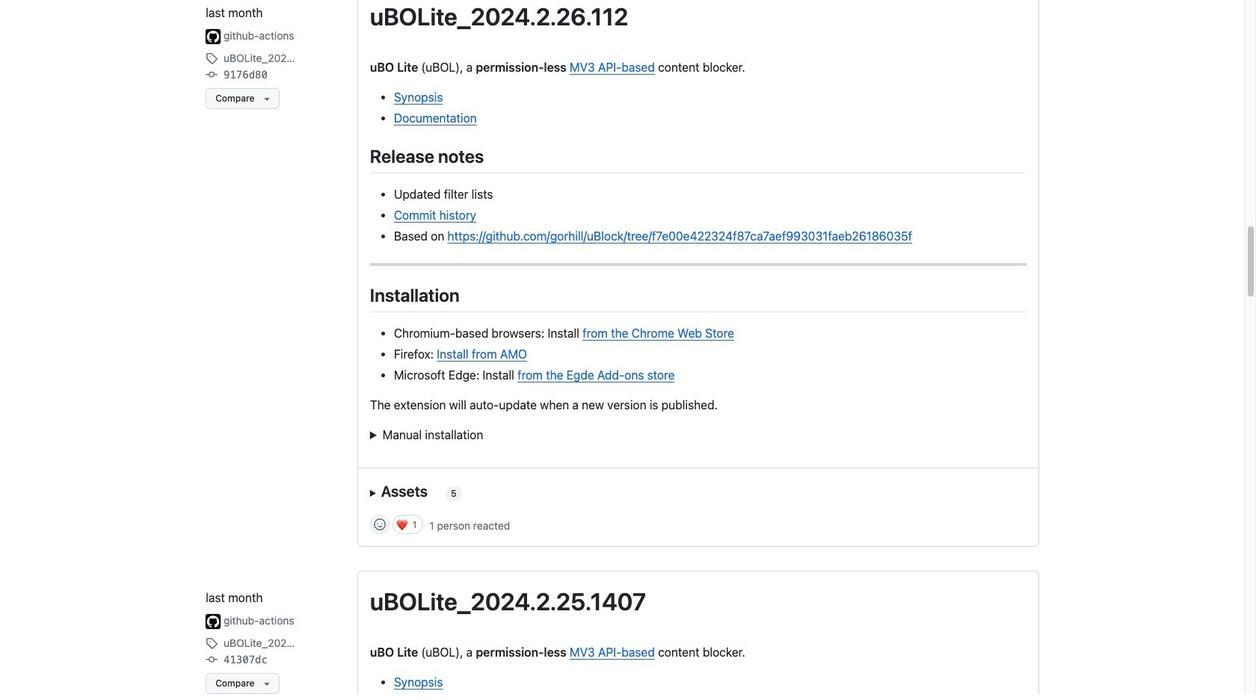 Task type: locate. For each thing, give the bounding box(es) containing it.
add or remove reactions element
[[370, 515, 390, 535]]

0 vertical spatial commit image
[[206, 69, 218, 81]]

tag image down @github actions icon
[[206, 52, 218, 64]]

tag image down @github actions image
[[206, 638, 218, 650]]

2 commit image from the top
[[206, 655, 218, 667]]

tag image
[[206, 52, 218, 64], [206, 638, 218, 650]]

commit image down @github actions icon
[[206, 69, 218, 81]]

1 tag image from the top
[[206, 52, 218, 64]]

commit image down @github actions image
[[206, 655, 218, 667]]

triangle down image
[[261, 93, 273, 105]]

2 tag image from the top
[[206, 638, 218, 650]]

0 vertical spatial tag image
[[206, 52, 218, 64]]

@github actions image
[[206, 615, 221, 630]]

1 vertical spatial tag image
[[206, 638, 218, 650]]

commit image for @github actions icon
[[206, 69, 218, 81]]

commit image
[[206, 69, 218, 81], [206, 655, 218, 667]]

1 commit image from the top
[[206, 69, 218, 81]]

1 vertical spatial commit image
[[206, 655, 218, 667]]



Task type: vqa. For each thing, say whether or not it's contained in the screenshot.
Commit "icon" corresponding to triangle down image
yes



Task type: describe. For each thing, give the bounding box(es) containing it.
commit image for @github actions image
[[206, 655, 218, 667]]

triangle down image
[[261, 679, 273, 691]]

tag image for the commit icon for @github actions image
[[206, 638, 218, 650]]

tag image for @github actions icon the commit icon
[[206, 52, 218, 64]]

@github actions image
[[206, 29, 221, 44]]

add or remove reactions image
[[374, 519, 386, 531]]



